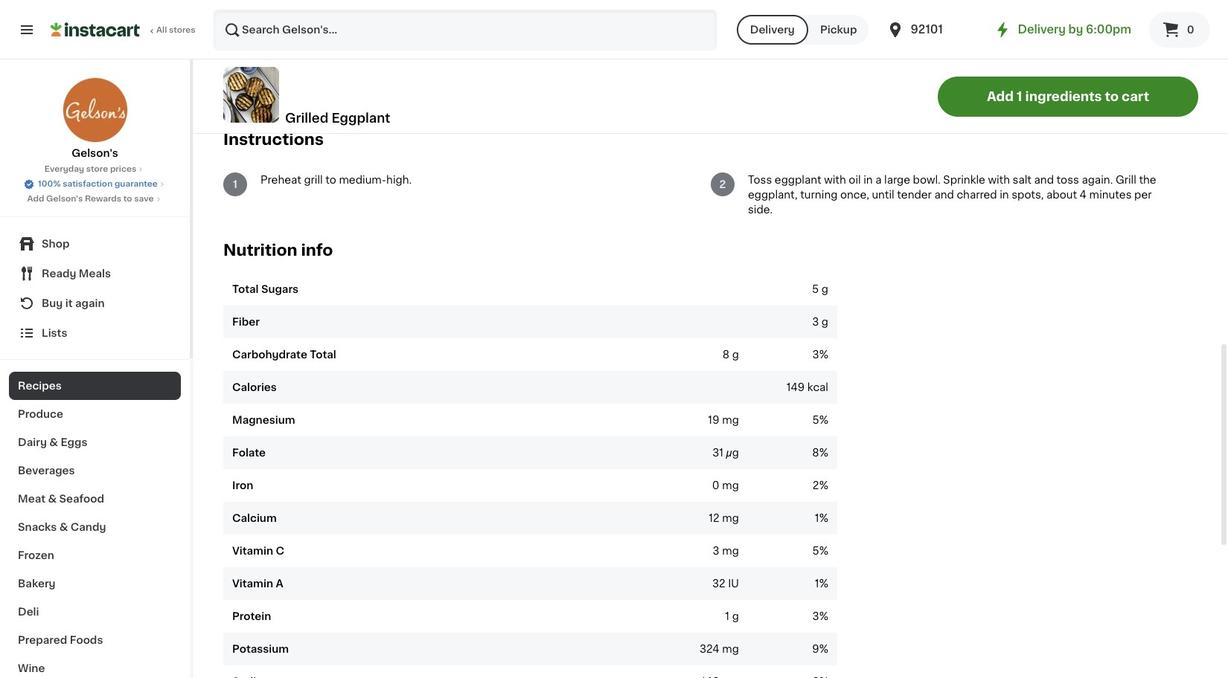 Task type: locate. For each thing, give the bounding box(es) containing it.
a
[[276, 579, 283, 589]]

149
[[787, 382, 805, 393]]

snacks & candy link
[[9, 514, 181, 542]]

vitamin for vitamin a
[[232, 579, 273, 589]]

1/4-
[[434, 36, 454, 47]]

2 5 from the top
[[812, 415, 819, 425]]

1 horizontal spatial in
[[1000, 190, 1009, 200]]

4 mg from the top
[[722, 546, 739, 556]]

% for 324 mg
[[819, 644, 828, 655]]

0 vertical spatial eggplant
[[341, 36, 388, 47]]

vitamin left c
[[232, 546, 273, 556]]

teaspoon
[[266, 66, 316, 77]]

3 up 9
[[812, 612, 819, 622]]

candy
[[71, 522, 106, 533]]

2 1 % from the top
[[815, 579, 828, 589]]

5 % for 19 mg
[[812, 415, 828, 425]]

0 inside 0 button
[[1187, 25, 1194, 35]]

149 kcal
[[787, 382, 828, 393]]

1 horizontal spatial salt
[[1013, 175, 1032, 185]]

& left candy
[[59, 522, 68, 533]]

6 % from the top
[[819, 546, 828, 556]]

3 % from the top
[[819, 448, 828, 458]]

1 vertical spatial gelson's
[[46, 195, 83, 203]]

1 vertical spatial &
[[48, 494, 57, 505]]

& left eggs
[[49, 438, 58, 448]]

1 vertical spatial vitamin
[[232, 579, 273, 589]]

1 vertical spatial 8
[[812, 448, 819, 458]]

1 horizontal spatial total
[[310, 350, 336, 360]]

0 horizontal spatial add
[[27, 195, 44, 203]]

0 horizontal spatial salt
[[319, 66, 337, 77]]

g down 5 g
[[822, 317, 828, 327]]

to left save
[[123, 195, 132, 203]]

% for 3 mg
[[819, 546, 828, 556]]

0 vertical spatial 3 %
[[812, 350, 828, 360]]

1 left preheat
[[233, 179, 237, 190]]

virgin
[[361, 51, 389, 62]]

extra-
[[330, 51, 361, 62]]

tender
[[897, 190, 932, 200]]

0 vertical spatial and
[[1034, 175, 1054, 185]]

large right a
[[884, 175, 910, 185]]

g
[[822, 284, 828, 295], [822, 317, 828, 327], [732, 350, 739, 360], [732, 612, 739, 622]]

4
[[1080, 190, 1087, 200]]

total up fiber
[[232, 284, 259, 295]]

3 up kcal at right bottom
[[812, 350, 819, 360]]

2 vitamin from the top
[[232, 579, 273, 589]]

5 down 2 %
[[812, 546, 819, 556]]

92101 button
[[887, 9, 976, 51]]

folate
[[232, 448, 266, 458]]

2 for 2 small or 1 large eggplant (about 1 1/4-1 1/2 pounds total), sliced into 1/2-inch-thick rounds 2 tablespoons extra-virgin olive oil ¼ teaspoon salt
[[253, 36, 259, 47]]

mg right 324
[[722, 644, 739, 655]]

2 3 % from the top
[[812, 612, 828, 622]]

1 vertical spatial oil
[[849, 175, 861, 185]]

3 5 from the top
[[812, 546, 819, 556]]

small
[[262, 36, 290, 47]]

eggplant inside 2 small or 1 large eggplant (about 1 1/4-1 1/2 pounds total), sliced into 1/2-inch-thick rounds 2 tablespoons extra-virgin olive oil ¼ teaspoon salt
[[341, 36, 388, 47]]

7 % from the top
[[819, 579, 828, 589]]

gelson's
[[72, 148, 118, 159], [46, 195, 83, 203]]

pickup
[[820, 25, 857, 35]]

1 up 9
[[815, 579, 819, 589]]

31
[[712, 448, 723, 458]]

0 vertical spatial salt
[[319, 66, 337, 77]]

to inside button
[[1105, 90, 1119, 102]]

salt down the extra-
[[319, 66, 337, 77]]

total right carbohydrate
[[310, 350, 336, 360]]

g for 8 g
[[732, 350, 739, 360]]

frozen link
[[9, 542, 181, 570]]

2 mg from the top
[[722, 481, 739, 491]]

5 % from the top
[[819, 513, 828, 524]]

turning
[[800, 190, 838, 200]]

2 vertical spatial &
[[59, 522, 68, 533]]

again
[[75, 298, 105, 309]]

1 5 from the top
[[812, 284, 819, 295]]

or
[[292, 36, 303, 47]]

0 vertical spatial vitamin
[[232, 546, 273, 556]]

0 horizontal spatial to
[[123, 195, 132, 203]]

delivery for delivery
[[750, 25, 795, 35]]

to right grill on the top left of the page
[[325, 175, 336, 185]]

service type group
[[737, 15, 869, 45]]

32 iu
[[712, 579, 739, 589]]

ready meals link
[[9, 259, 181, 289]]

g up 19 mg
[[732, 350, 739, 360]]

prepared
[[18, 636, 67, 646]]

g down iu
[[732, 612, 739, 622]]

2 vertical spatial 5
[[812, 546, 819, 556]]

1 5 % from the top
[[812, 415, 828, 425]]

3 %
[[812, 350, 828, 360], [812, 612, 828, 622]]

large up the extra-
[[312, 36, 339, 47]]

to left cart
[[1105, 90, 1119, 102]]

1 horizontal spatial 8
[[812, 448, 819, 458]]

delivery by 6:00pm
[[1018, 24, 1131, 35]]

1 vertical spatial 3 %
[[812, 612, 828, 622]]

instructions
[[223, 132, 324, 147]]

salt inside toss eggplant with oil in a large bowl. sprinkle with salt and toss again. grill the eggplant, turning once, until tender and charred in spots, about 4 minutes per side.
[[1013, 175, 1032, 185]]

100%
[[38, 180, 61, 188]]

1 vitamin from the top
[[232, 546, 273, 556]]

beverages
[[18, 466, 75, 476]]

2 % from the top
[[819, 415, 828, 425]]

1 vertical spatial eggplant
[[775, 175, 821, 185]]

5 % down 2 %
[[812, 546, 828, 556]]

3 mg from the top
[[722, 513, 739, 524]]

in left the spots,
[[1000, 190, 1009, 200]]

1 horizontal spatial add
[[987, 90, 1014, 102]]

add left ingredients on the top of page
[[987, 90, 1014, 102]]

gelson's down the 100%
[[46, 195, 83, 203]]

0 horizontal spatial 0
[[712, 481, 719, 491]]

6:00pm
[[1086, 24, 1131, 35]]

% for 19 mg
[[819, 415, 828, 425]]

1 vertical spatial 1 %
[[815, 579, 828, 589]]

ingredients
[[1025, 90, 1102, 102]]

2 left small
[[253, 36, 259, 47]]

None search field
[[213, 9, 717, 51]]

0 horizontal spatial 8
[[723, 350, 729, 360]]

bakery
[[18, 579, 56, 589]]

shop link
[[9, 229, 181, 259]]

carbohydrate
[[232, 350, 307, 360]]

& right the meat
[[48, 494, 57, 505]]

with up the turning
[[824, 175, 846, 185]]

5 % up 8 %
[[812, 415, 828, 425]]

mg up iu
[[722, 546, 739, 556]]

3 mg
[[713, 546, 739, 556]]

1 horizontal spatial large
[[884, 175, 910, 185]]

1 1 % from the top
[[815, 513, 828, 524]]

1 3 % from the top
[[812, 350, 828, 360]]

oil right olive at top
[[419, 51, 431, 62]]

0 vertical spatial add
[[987, 90, 1014, 102]]

0 vertical spatial total
[[232, 284, 259, 295]]

% for 12 mg
[[819, 513, 828, 524]]

5 for 3 mg
[[812, 546, 819, 556]]

0 vertical spatial in
[[864, 175, 873, 185]]

1 vertical spatial salt
[[1013, 175, 1032, 185]]

8 up 2 %
[[812, 448, 819, 458]]

0 for 0 mg
[[712, 481, 719, 491]]

delivery left by
[[1018, 24, 1066, 35]]

in left a
[[864, 175, 873, 185]]

1 mg from the top
[[722, 415, 739, 425]]

salt up the spots,
[[1013, 175, 1032, 185]]

mg for 324 mg
[[722, 644, 739, 655]]

1 vertical spatial and
[[934, 190, 954, 200]]

1 horizontal spatial 0
[[1187, 25, 1194, 35]]

5 down kcal at right bottom
[[812, 415, 819, 425]]

1 % from the top
[[819, 350, 828, 360]]

2 horizontal spatial to
[[1105, 90, 1119, 102]]

0 horizontal spatial in
[[864, 175, 873, 185]]

it
[[65, 298, 73, 309]]

lists link
[[9, 319, 181, 348]]

0 vertical spatial 0
[[1187, 25, 1194, 35]]

mg right 12
[[722, 513, 739, 524]]

324 mg
[[700, 644, 739, 655]]

eggplant inside toss eggplant with oil in a large bowl. sprinkle with salt and toss again. grill the eggplant, turning once, until tender and charred in spots, about 4 minutes per side.
[[775, 175, 821, 185]]

3 % up 9 %
[[812, 612, 828, 622]]

2 up ¼
[[253, 51, 259, 62]]

0 vertical spatial 5
[[812, 284, 819, 295]]

5 up 3 g
[[812, 284, 819, 295]]

3 % for 1 g
[[812, 612, 828, 622]]

0 horizontal spatial and
[[934, 190, 954, 200]]

bowl.
[[913, 175, 941, 185]]

324
[[700, 644, 719, 655]]

vitamin a
[[232, 579, 283, 589]]

1 % down 2 %
[[815, 513, 828, 524]]

32
[[712, 579, 725, 589]]

guarantee
[[115, 180, 158, 188]]

0 vertical spatial to
[[1105, 90, 1119, 102]]

8
[[723, 350, 729, 360], [812, 448, 819, 458]]

1 vertical spatial 0
[[712, 481, 719, 491]]

1 % for iu
[[815, 579, 828, 589]]

0 horizontal spatial delivery
[[750, 25, 795, 35]]

0 horizontal spatial oil
[[419, 51, 431, 62]]

stores
[[169, 26, 196, 34]]

add for add gelson's rewards to save
[[27, 195, 44, 203]]

mg down µg
[[722, 481, 739, 491]]

1 vertical spatial add
[[27, 195, 44, 203]]

3 down 12
[[713, 546, 719, 556]]

2 left toss
[[719, 179, 726, 190]]

& inside meat & seafood link
[[48, 494, 57, 505]]

and down bowl.
[[934, 190, 954, 200]]

5
[[812, 284, 819, 295], [812, 415, 819, 425], [812, 546, 819, 556]]

0 vertical spatial large
[[312, 36, 339, 47]]

0 horizontal spatial eggplant
[[341, 36, 388, 47]]

delivery inside button
[[750, 25, 795, 35]]

vitamin c
[[232, 546, 284, 556]]

0
[[1187, 25, 1194, 35], [712, 481, 719, 491]]

add inside button
[[987, 90, 1014, 102]]

1 vertical spatial 5
[[812, 415, 819, 425]]

3 % for 8 g
[[812, 350, 828, 360]]

ready meals button
[[9, 259, 181, 289]]

1 vertical spatial 5 %
[[812, 546, 828, 556]]

1 horizontal spatial oil
[[849, 175, 861, 185]]

add
[[987, 90, 1014, 102], [27, 195, 44, 203]]

8 up 19 mg
[[723, 350, 729, 360]]

8 % from the top
[[819, 612, 828, 622]]

1 left ingredients on the top of page
[[1017, 90, 1022, 102]]

c
[[276, 546, 284, 556]]

1 vertical spatial large
[[884, 175, 910, 185]]

meat & seafood link
[[9, 485, 181, 514]]

1 horizontal spatial delivery
[[1018, 24, 1066, 35]]

g up 3 g
[[822, 284, 828, 295]]

2 5 % from the top
[[812, 546, 828, 556]]

about
[[1046, 190, 1077, 200]]

gelson's up store
[[72, 148, 118, 159]]

inch-
[[629, 36, 656, 47]]

& inside "dairy & eggs" link
[[49, 438, 58, 448]]

delivery left pickup button
[[750, 25, 795, 35]]

delivery for delivery by 6:00pm
[[1018, 24, 1066, 35]]

add down the 100%
[[27, 195, 44, 203]]

3 % down 3 g
[[812, 350, 828, 360]]

5 %
[[812, 415, 828, 425], [812, 546, 828, 556]]

vitamin left a
[[232, 579, 273, 589]]

2 vertical spatial to
[[123, 195, 132, 203]]

5 g
[[812, 284, 828, 295]]

with up charred
[[988, 175, 1010, 185]]

0 horizontal spatial large
[[312, 36, 339, 47]]

2 small or 1 large eggplant (about 1 1/4-1 1/2 pounds total), sliced into 1/2-inch-thick rounds 2 tablespoons extra-virgin olive oil ¼ teaspoon salt
[[253, 36, 721, 77]]

8 g
[[723, 350, 739, 360]]

produce link
[[9, 400, 181, 429]]

0 horizontal spatial with
[[824, 175, 846, 185]]

and up the spots,
[[1034, 175, 1054, 185]]

%
[[819, 350, 828, 360], [819, 415, 828, 425], [819, 448, 828, 458], [819, 481, 828, 491], [819, 513, 828, 524], [819, 546, 828, 556], [819, 579, 828, 589], [819, 612, 828, 622], [819, 644, 828, 655]]

1 vertical spatial to
[[325, 175, 336, 185]]

& inside snacks & candy link
[[59, 522, 68, 533]]

1 horizontal spatial eggplant
[[775, 175, 821, 185]]

4 % from the top
[[819, 481, 828, 491]]

preheat grill to medium-high.
[[260, 175, 412, 185]]

12
[[709, 513, 719, 524]]

3
[[812, 317, 819, 327], [812, 350, 819, 360], [713, 546, 719, 556], [812, 612, 819, 622]]

buy
[[42, 298, 63, 309]]

0 vertical spatial 1 %
[[815, 513, 828, 524]]

1 % up 9 %
[[815, 579, 828, 589]]

2 down 8 %
[[813, 481, 819, 491]]

grill
[[304, 175, 323, 185]]

0 vertical spatial 8
[[723, 350, 729, 360]]

eggplant up virgin
[[341, 36, 388, 47]]

3 g
[[812, 317, 828, 327]]

eggplant up the turning
[[775, 175, 821, 185]]

0 vertical spatial gelson's
[[72, 148, 118, 159]]

recipes link
[[9, 372, 181, 400]]

1 horizontal spatial with
[[988, 175, 1010, 185]]

salt
[[319, 66, 337, 77], [1013, 175, 1032, 185]]

1 down the 32 iu
[[725, 612, 729, 622]]

1 horizontal spatial to
[[325, 175, 336, 185]]

9 % from the top
[[819, 644, 828, 655]]

mg right 19
[[722, 415, 739, 425]]

0 vertical spatial oil
[[419, 51, 431, 62]]

1 %
[[815, 513, 828, 524], [815, 579, 828, 589]]

0 vertical spatial &
[[49, 438, 58, 448]]

prepared foods
[[18, 636, 103, 646]]

5 mg from the top
[[722, 644, 739, 655]]

oil up once,
[[849, 175, 861, 185]]

1 vertical spatial in
[[1000, 190, 1009, 200]]

info
[[301, 243, 333, 258]]

0 vertical spatial 5 %
[[812, 415, 828, 425]]



Task type: vqa. For each thing, say whether or not it's contained in the screenshot.
favorite in the Our family's favorite Reviewed on November 17, 2023 by Gizelle on  icecream.com
no



Task type: describe. For each thing, give the bounding box(es) containing it.
% for 31 µg
[[819, 448, 828, 458]]

mg for 19 mg
[[722, 415, 739, 425]]

kcal
[[807, 382, 828, 393]]

5 for 19 mg
[[812, 415, 819, 425]]

again.
[[1082, 175, 1113, 185]]

add gelson's rewards to save link
[[27, 194, 163, 205]]

snacks & candy
[[18, 522, 106, 533]]

magnesium
[[232, 415, 295, 425]]

3 down 5 g
[[812, 317, 819, 327]]

iron
[[232, 481, 253, 491]]

everyday
[[44, 165, 84, 173]]

% for 1 g
[[819, 612, 828, 622]]

large inside 2 small or 1 large eggplant (about 1 1/4-1 1/2 pounds total), sliced into 1/2-inch-thick rounds 2 tablespoons extra-virgin olive oil ¼ teaspoon salt
[[312, 36, 339, 47]]

delivery by 6:00pm link
[[994, 21, 1131, 39]]

seafood
[[59, 494, 104, 505]]

31 µg
[[712, 448, 739, 458]]

grill
[[1116, 175, 1136, 185]]

vitamin for vitamin c
[[232, 546, 273, 556]]

carbohydrate total
[[232, 350, 336, 360]]

1 vertical spatial total
[[310, 350, 336, 360]]

charred
[[957, 190, 997, 200]]

save
[[134, 195, 154, 203]]

& for meat
[[48, 494, 57, 505]]

2 with from the left
[[988, 175, 1010, 185]]

8 for 8 %
[[812, 448, 819, 458]]

100% satisfaction guarantee button
[[23, 176, 167, 191]]

0 horizontal spatial total
[[232, 284, 259, 295]]

meat
[[18, 494, 45, 505]]

add gelson's rewards to save
[[27, 195, 154, 203]]

satisfaction
[[63, 180, 113, 188]]

shop
[[42, 239, 70, 249]]

large inside toss eggplant with oil in a large bowl. sprinkle with salt and toss again. grill the eggplant, turning once, until tender and charred in spots, about 4 minutes per side.
[[884, 175, 910, 185]]

1/2-
[[610, 36, 629, 47]]

2 for 2 %
[[813, 481, 819, 491]]

ready
[[42, 269, 76, 279]]

pounds
[[478, 36, 518, 47]]

1 left 1/2
[[454, 36, 458, 47]]

sprinkle
[[943, 175, 985, 185]]

all stores link
[[51, 9, 196, 51]]

fiber
[[232, 317, 260, 327]]

spots,
[[1012, 190, 1044, 200]]

1 with from the left
[[824, 175, 846, 185]]

to for save
[[123, 195, 132, 203]]

delivery button
[[737, 15, 808, 45]]

2 for 2
[[719, 179, 726, 190]]

snacks
[[18, 522, 57, 533]]

to for cart
[[1105, 90, 1119, 102]]

5 % for 3 mg
[[812, 546, 828, 556]]

1 left 1/4- at left
[[427, 36, 432, 47]]

meals
[[79, 269, 111, 279]]

foods
[[70, 636, 103, 646]]

& for dairy
[[49, 438, 58, 448]]

eggs
[[61, 438, 87, 448]]

1 right the or
[[305, 36, 310, 47]]

into
[[588, 36, 608, 47]]

gelson's logo image
[[62, 77, 128, 143]]

& for snacks
[[59, 522, 68, 533]]

all stores
[[156, 26, 196, 34]]

9
[[812, 644, 819, 655]]

% for 8 g
[[819, 350, 828, 360]]

8 for 8 g
[[723, 350, 729, 360]]

1 % for mg
[[815, 513, 828, 524]]

total),
[[520, 36, 551, 47]]

recipes
[[18, 381, 62, 391]]

dairy
[[18, 438, 47, 448]]

oil inside 2 small or 1 large eggplant (about 1 1/4-1 1/2 pounds total), sliced into 1/2-inch-thick rounds 2 tablespoons extra-virgin olive oil ¼ teaspoon salt
[[419, 51, 431, 62]]

everyday store prices
[[44, 165, 136, 173]]

tablespoons
[[262, 51, 327, 62]]

salt inside 2 small or 1 large eggplant (about 1 1/4-1 1/2 pounds total), sliced into 1/2-inch-thick rounds 2 tablespoons extra-virgin olive oil ¼ teaspoon salt
[[319, 66, 337, 77]]

total sugars
[[232, 284, 299, 295]]

¼
[[253, 66, 264, 77]]

instacart logo image
[[51, 21, 140, 39]]

0 mg
[[712, 481, 739, 491]]

grilled eggplant
[[285, 112, 390, 124]]

calcium
[[232, 513, 277, 524]]

1 horizontal spatial and
[[1034, 175, 1054, 185]]

12 mg
[[709, 513, 739, 524]]

frozen
[[18, 551, 54, 561]]

everyday store prices link
[[44, 164, 145, 176]]

pickup button
[[808, 15, 869, 45]]

0 for 0
[[1187, 25, 1194, 35]]

1/2
[[461, 36, 476, 47]]

mg for 12 mg
[[722, 513, 739, 524]]

1 inside add 1 ingredients to cart button
[[1017, 90, 1022, 102]]

prices
[[110, 165, 136, 173]]

g for 1 g
[[732, 612, 739, 622]]

Search field
[[214, 10, 716, 49]]

g for 5 g
[[822, 284, 828, 295]]

protein
[[232, 612, 271, 622]]

iu
[[728, 579, 739, 589]]

oil inside toss eggplant with oil in a large bowl. sprinkle with salt and toss again. grill the eggplant, turning once, until tender and charred in spots, about 4 minutes per side.
[[849, 175, 861, 185]]

the
[[1139, 175, 1156, 185]]

buy it again link
[[9, 289, 181, 319]]

mg for 3 mg
[[722, 546, 739, 556]]

by
[[1068, 24, 1083, 35]]

1 down 2 %
[[815, 513, 819, 524]]

meat & seafood
[[18, 494, 104, 505]]

per
[[1134, 190, 1152, 200]]

olive
[[392, 51, 416, 62]]

100% satisfaction guarantee
[[38, 180, 158, 188]]

% for 0 mg
[[819, 481, 828, 491]]

% for 32 iu
[[819, 579, 828, 589]]

wine
[[18, 664, 45, 674]]

calories
[[232, 382, 277, 393]]

all
[[156, 26, 167, 34]]

buy it again
[[42, 298, 105, 309]]

store
[[86, 165, 108, 173]]

19 mg
[[708, 415, 739, 425]]

ready meals
[[42, 269, 111, 279]]

add for add 1 ingredients to cart
[[987, 90, 1014, 102]]

add 1 ingredients to cart
[[987, 90, 1149, 102]]

g for 3 g
[[822, 317, 828, 327]]

(about
[[390, 36, 425, 47]]

rounds
[[685, 36, 721, 47]]

toss eggplant with oil in a large bowl. sprinkle with salt and toss again. grill the eggplant, turning once, until tender and charred in spots, about 4 minutes per side.
[[748, 175, 1156, 215]]

high.
[[386, 175, 412, 185]]

deli
[[18, 607, 39, 618]]

mg for 0 mg
[[722, 481, 739, 491]]

eggplant
[[332, 112, 390, 124]]

2 %
[[813, 481, 828, 491]]

lists
[[42, 328, 67, 339]]



